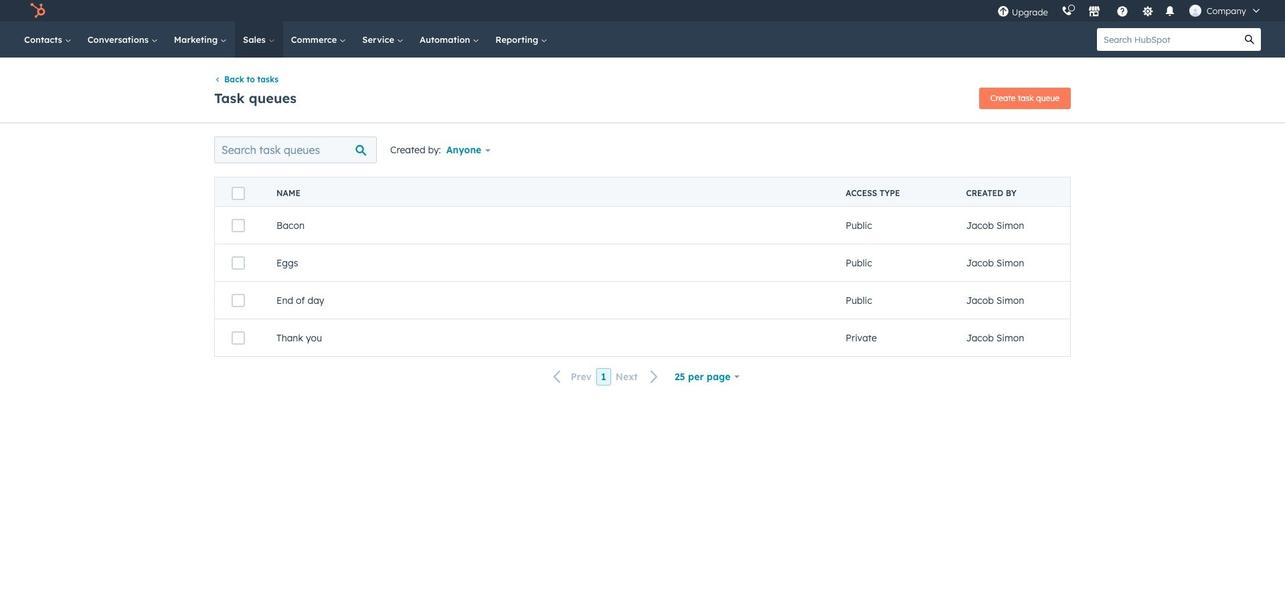 Task type: describe. For each thing, give the bounding box(es) containing it.
Search HubSpot search field
[[1097, 28, 1238, 51]]

marketplaces image
[[1088, 6, 1100, 18]]

pagination navigation
[[545, 368, 667, 386]]

Search task queues search field
[[214, 137, 377, 164]]



Task type: vqa. For each thing, say whether or not it's contained in the screenshot.
Pagination navigation
yes



Task type: locate. For each thing, give the bounding box(es) containing it.
jacob simon image
[[1189, 5, 1201, 17]]

banner
[[214, 84, 1071, 109]]

menu
[[991, 0, 1269, 21]]



